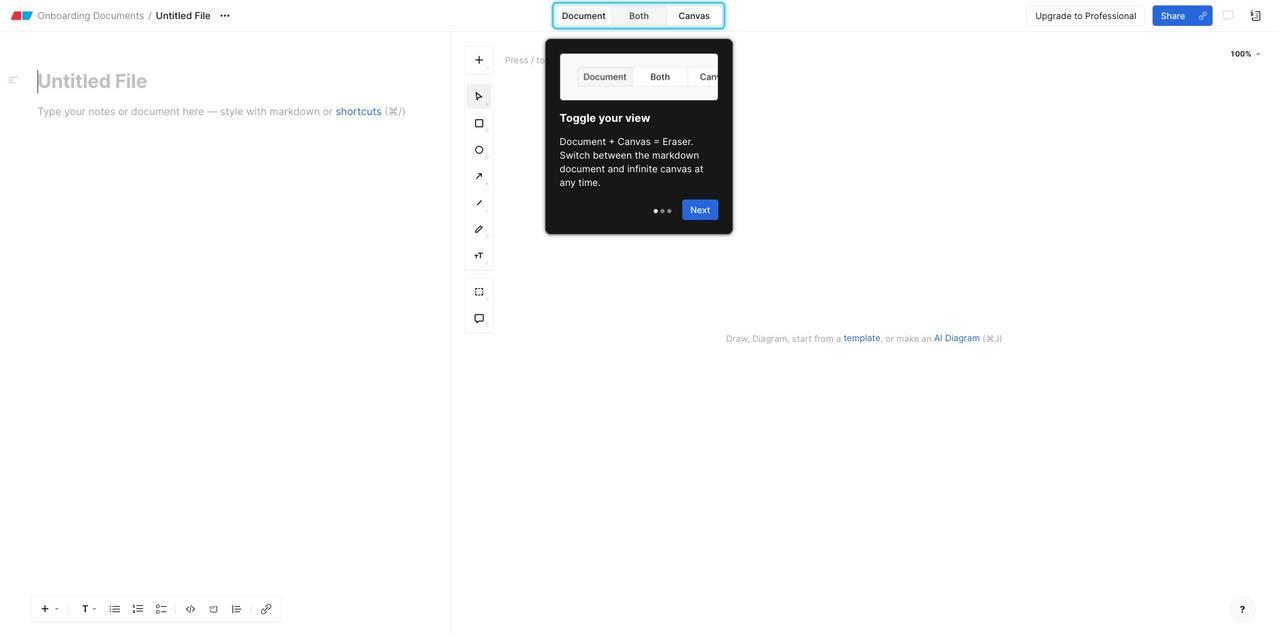 Task type: vqa. For each thing, say whether or not it's contained in the screenshot.
with
no



Task type: locate. For each thing, give the bounding box(es) containing it.
canvas right both button
[[679, 10, 710, 21]]

1 vertical spatial canvas
[[618, 136, 651, 147]]

document + canvas = eraser. switch between the markdown document and infinite canvas at any time.
[[560, 136, 704, 188]]

/
[[148, 10, 152, 21], [487, 65, 489, 71]]

1 horizontal spatial t button
[[466, 243, 492, 269]]

o button
[[466, 137, 492, 162]]

document inside document + canvas = eraser. switch between the markdown document and infinite canvas at any time.
[[560, 136, 606, 147]]

0 vertical spatial document
[[562, 10, 606, 21]]

the
[[635, 149, 650, 161]]

ai diagram button
[[934, 328, 980, 349]]

document
[[562, 10, 606, 21], [560, 136, 606, 147]]

1 vertical spatial t button
[[74, 601, 100, 618]]

v
[[486, 101, 489, 107]]

f
[[486, 297, 489, 303]]

/ inside / button
[[487, 65, 489, 71]]

canvas inside canvas button
[[679, 10, 710, 21]]

shortcuts text field
[[37, 102, 412, 331]]

r
[[486, 127, 489, 134]]

at
[[695, 163, 704, 175]]

template
[[844, 333, 881, 344]]

and
[[608, 163, 625, 175]]

template button
[[844, 328, 881, 349]]

0 horizontal spatial canvas
[[618, 136, 651, 147]]

c
[[485, 323, 489, 329]]

view
[[625, 111, 650, 125]]

1 vertical spatial document
[[560, 136, 606, 147]]

0 vertical spatial /
[[148, 10, 152, 21]]

document up switch
[[560, 136, 606, 147]]

cover image
[[560, 54, 718, 100]]

share button
[[1153, 5, 1194, 26], [1153, 5, 1194, 26]]

0 vertical spatial t
[[486, 260, 489, 267]]

diagram
[[945, 333, 980, 344]]

canvas
[[679, 10, 710, 21], [618, 136, 651, 147]]

1 horizontal spatial canvas
[[679, 10, 710, 21]]

1 horizontal spatial t
[[486, 260, 489, 267]]

100 %
[[1230, 49, 1252, 59]]

onboarding
[[37, 10, 90, 21]]

canvas inside document + canvas = eraser. switch between the markdown document and infinite canvas at any time.
[[618, 136, 651, 147]]

1 vertical spatial t
[[82, 603, 88, 615]]

upgrade to professional button
[[1027, 5, 1145, 26]]

switch
[[560, 149, 590, 161]]

/ up the v button
[[487, 65, 489, 71]]

document left both
[[562, 10, 606, 21]]

both
[[629, 10, 649, 21]]

/ right documents
[[148, 10, 152, 21]]

share
[[1161, 10, 1186, 21]]

next button
[[682, 200, 719, 220]]

shortcuts
[[336, 105, 382, 118]]

1 vertical spatial /
[[487, 65, 489, 71]]

documents
[[93, 10, 144, 21]]

toggle your view
[[560, 111, 650, 125]]

upgrade to professional
[[1036, 10, 1137, 21]]

=
[[654, 136, 660, 147]]

0 vertical spatial t button
[[466, 243, 492, 269]]

t
[[486, 260, 489, 267], [82, 603, 88, 615]]

canvas up the on the top of the page
[[618, 136, 651, 147]]

upgrade
[[1036, 10, 1072, 21]]

o
[[485, 154, 489, 160]]

both button
[[612, 6, 666, 25]]

1 horizontal spatial /
[[487, 65, 489, 71]]

t button
[[466, 243, 492, 269], [74, 601, 100, 618]]

0 horizontal spatial t button
[[74, 601, 100, 618]]

document inside document button
[[562, 10, 606, 21]]

0 vertical spatial canvas
[[679, 10, 710, 21]]

between
[[593, 149, 632, 161]]

next
[[691, 204, 710, 215]]



Task type: describe. For each thing, give the bounding box(es) containing it.
c button
[[466, 306, 492, 331]]

0 horizontal spatial t
[[82, 603, 88, 615]]

document for document
[[562, 10, 606, 21]]

ai diagram
[[934, 333, 980, 344]]

?
[[1240, 604, 1246, 616]]

/ button
[[466, 48, 492, 73]]

markdown
[[652, 149, 699, 161]]

d button
[[466, 217, 492, 242]]

100
[[1230, 49, 1245, 59]]

infinite
[[627, 163, 658, 175]]

time.
[[579, 177, 601, 188]]

toggle
[[560, 111, 596, 125]]

r button
[[466, 110, 492, 136]]

your
[[599, 111, 623, 125]]

d
[[485, 234, 489, 240]]

a
[[486, 181, 489, 187]]

canvas button
[[667, 6, 722, 25]]

v button
[[466, 84, 492, 109]]

%
[[1245, 49, 1252, 59]]

f button
[[466, 280, 492, 305]]

document for document + canvas = eraser. switch between the markdown document and infinite canvas at any time.
[[560, 136, 606, 147]]

document button
[[557, 6, 611, 25]]

to
[[1074, 10, 1083, 21]]

professional
[[1085, 10, 1137, 21]]

a button
[[466, 164, 492, 189]]

any
[[560, 177, 576, 188]]

onboarding documents /
[[37, 10, 152, 21]]

shortcuts button
[[336, 102, 382, 122]]

? button
[[1230, 597, 1256, 623]]

l
[[486, 207, 489, 213]]

canvas
[[660, 163, 692, 175]]

document
[[560, 163, 605, 175]]

+
[[609, 136, 615, 147]]

0 horizontal spatial /
[[148, 10, 152, 21]]

ai
[[934, 333, 943, 344]]

l button
[[466, 190, 492, 215]]

eraser.
[[663, 136, 693, 147]]



